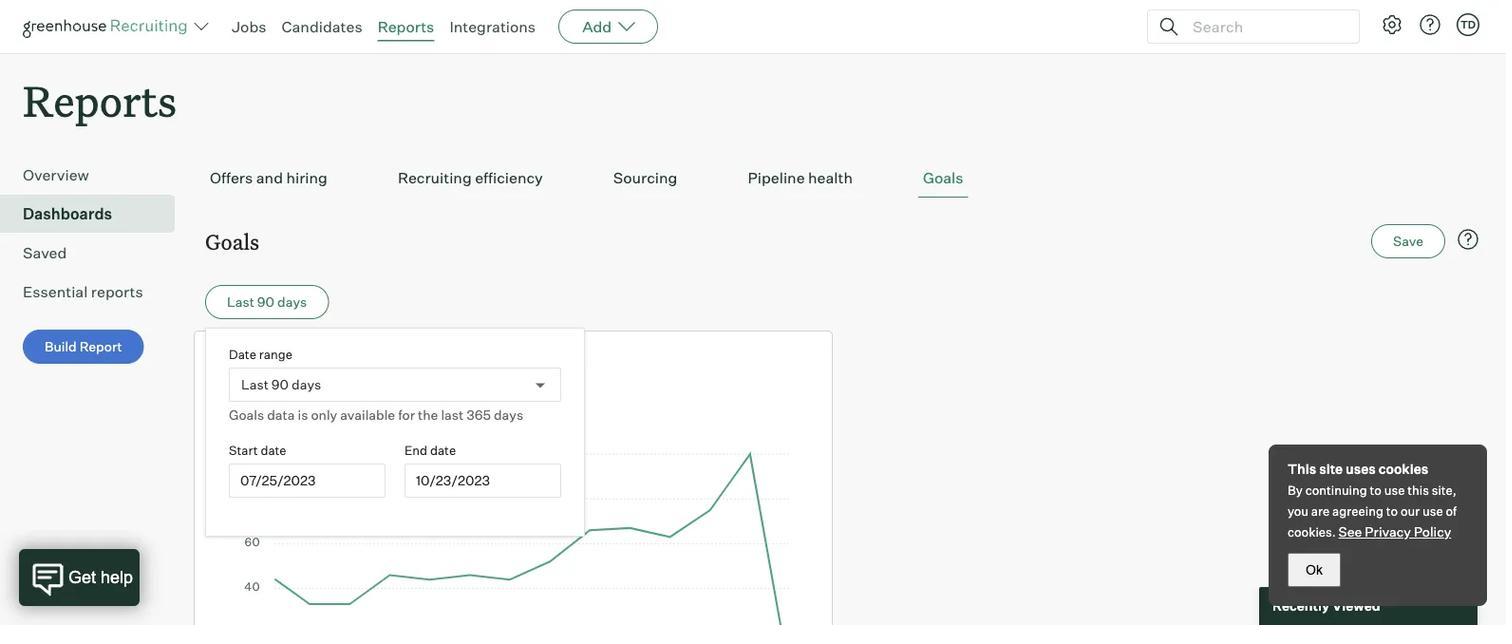 Task type: vqa. For each thing, say whether or not it's contained in the screenshot.
User Filter's USER
no



Task type: describe. For each thing, give the bounding box(es) containing it.
of
[[1446, 503, 1457, 519]]

is
[[298, 407, 308, 423]]

overview link
[[23, 164, 167, 186]]

1 vertical spatial days
[[292, 376, 321, 393]]

goals inside button
[[923, 168, 964, 187]]

this site uses cookies
[[1288, 461, 1429, 477]]

ok
[[1306, 562, 1323, 577]]

available
[[340, 407, 395, 423]]

10/23/2023
[[416, 472, 490, 489]]

last
[[441, 407, 464, 423]]

health
[[808, 168, 853, 187]]

save
[[1394, 233, 1424, 250]]

last inside button
[[227, 294, 254, 310]]

start
[[229, 442, 258, 458]]

viewed
[[1333, 597, 1381, 614]]

dashboards link
[[23, 203, 167, 225]]

last 90 days button
[[205, 285, 329, 319]]

policy
[[1414, 523, 1452, 540]]

range
[[259, 346, 292, 362]]

you
[[1288, 503, 1309, 519]]

by continuing to use this site, you are agreeing to our use of cookies.
[[1288, 483, 1457, 540]]

uses
[[1346, 461, 1376, 477]]

privacy
[[1365, 523, 1411, 540]]

end
[[405, 442, 428, 458]]

save button
[[1372, 224, 1446, 259]]

90 inside button
[[257, 294, 275, 310]]

days inside button
[[277, 294, 307, 310]]

jobs link
[[232, 17, 266, 36]]

1 vertical spatial last 90 days
[[241, 376, 321, 393]]

essential reports
[[23, 282, 143, 301]]

ok button
[[1288, 553, 1341, 587]]

date range
[[229, 346, 292, 362]]

time in
[[210, 348, 288, 374]]

recently
[[1273, 597, 1330, 614]]

pipeline health button
[[743, 159, 858, 198]]

07/25/2023
[[240, 472, 316, 489]]

stage
[[288, 348, 342, 374]]

goals button
[[919, 159, 968, 198]]

365
[[467, 407, 491, 423]]

reports link
[[378, 17, 434, 36]]

agreeing
[[1333, 503, 1384, 519]]

recruiting
[[398, 168, 472, 187]]

pipeline health
[[748, 168, 853, 187]]

see
[[1339, 523, 1363, 540]]

overview
[[23, 165, 89, 184]]

for
[[398, 407, 415, 423]]

report
[[79, 338, 122, 355]]

integrations link
[[450, 17, 536, 36]]

1 vertical spatial to
[[1387, 503, 1398, 519]]

end date
[[405, 442, 456, 458]]

in
[[265, 348, 283, 374]]

site,
[[1432, 483, 1457, 498]]

date for start date
[[261, 442, 286, 458]]

offers and hiring
[[210, 168, 328, 187]]

time
[[210, 348, 261, 374]]

cookies.
[[1288, 524, 1336, 540]]

2 vertical spatial days
[[494, 407, 524, 423]]

1 horizontal spatial use
[[1423, 503, 1444, 519]]

1 vertical spatial last
[[241, 376, 269, 393]]

0 horizontal spatial reports
[[23, 72, 177, 128]]

sourcing
[[613, 168, 678, 187]]

stage link
[[288, 347, 342, 376]]



Task type: locate. For each thing, give the bounding box(es) containing it.
saved link
[[23, 241, 167, 264]]

build
[[45, 338, 77, 355]]

in link
[[265, 347, 288, 376]]

90 down in link on the left bottom of the page
[[272, 376, 289, 393]]

configure image
[[1381, 13, 1404, 36]]

date
[[261, 442, 286, 458], [430, 442, 456, 458]]

1 vertical spatial reports
[[23, 72, 177, 128]]

to
[[1370, 483, 1382, 498], [1387, 503, 1398, 519]]

last up date
[[227, 294, 254, 310]]

1 horizontal spatial to
[[1387, 503, 1398, 519]]

date right start
[[261, 442, 286, 458]]

days up range
[[277, 294, 307, 310]]

0 vertical spatial goals
[[923, 168, 964, 187]]

are
[[1312, 503, 1330, 519]]

use down the cookies
[[1385, 483, 1405, 498]]

add button
[[559, 9, 658, 44]]

tab list containing offers and hiring
[[205, 159, 1484, 198]]

date right the end
[[430, 442, 456, 458]]

last down time in
[[241, 376, 269, 393]]

reports
[[91, 282, 143, 301]]

1 vertical spatial 90
[[272, 376, 289, 393]]

Search text field
[[1188, 13, 1342, 40]]

reports
[[378, 17, 434, 36], [23, 72, 177, 128]]

0 horizontal spatial use
[[1385, 483, 1405, 498]]

essential reports link
[[23, 280, 167, 303]]

2 date from the left
[[430, 442, 456, 458]]

our
[[1401, 503, 1420, 519]]

0 vertical spatial last
[[227, 294, 254, 310]]

continuing
[[1306, 483, 1368, 498]]

and
[[256, 168, 283, 187]]

reports down greenhouse recruiting image
[[23, 72, 177, 128]]

last 90 days inside last 90 days button
[[227, 294, 307, 310]]

integrations
[[450, 17, 536, 36]]

1 vertical spatial goals
[[205, 227, 259, 255]]

cookies
[[1379, 461, 1429, 477]]

td button
[[1453, 9, 1484, 40]]

days
[[277, 294, 307, 310], [292, 376, 321, 393], [494, 407, 524, 423]]

this
[[1288, 461, 1317, 477]]

goals
[[923, 168, 964, 187], [205, 227, 259, 255], [229, 407, 264, 423]]

90
[[257, 294, 275, 310], [272, 376, 289, 393]]

0 horizontal spatial date
[[261, 442, 286, 458]]

use left of
[[1423, 503, 1444, 519]]

reports right candidates link
[[378, 17, 434, 36]]

candidates link
[[282, 17, 363, 36]]

last 90 days up date range
[[227, 294, 307, 310]]

faq image
[[1457, 228, 1480, 251]]

0 vertical spatial days
[[277, 294, 307, 310]]

2 vertical spatial goals
[[229, 407, 264, 423]]

date
[[229, 346, 256, 362]]

only
[[311, 407, 337, 423]]

0 vertical spatial last 90 days
[[227, 294, 307, 310]]

tab list
[[205, 159, 1484, 198]]

hiring
[[286, 168, 328, 187]]

xychart image
[[237, 448, 790, 625]]

by
[[1288, 483, 1303, 498]]

recently viewed
[[1273, 597, 1381, 614]]

td
[[1461, 18, 1476, 31]]

1 vertical spatial use
[[1423, 503, 1444, 519]]

0 vertical spatial 90
[[257, 294, 275, 310]]

to left 'our'
[[1387, 503, 1398, 519]]

0 horizontal spatial to
[[1370, 483, 1382, 498]]

build report
[[45, 338, 122, 355]]

recruiting efficiency button
[[393, 159, 548, 198]]

goals data is only available for the last 365 days
[[229, 407, 524, 423]]

pipeline
[[748, 168, 805, 187]]

1 horizontal spatial date
[[430, 442, 456, 458]]

date for end date
[[430, 442, 456, 458]]

td button
[[1457, 13, 1480, 36]]

offers
[[210, 168, 253, 187]]

days right 365
[[494, 407, 524, 423]]

to down uses
[[1370, 483, 1382, 498]]

the
[[418, 407, 438, 423]]

see privacy policy
[[1339, 523, 1452, 540]]

last
[[227, 294, 254, 310], [241, 376, 269, 393]]

time link
[[210, 347, 265, 376]]

recruiting efficiency
[[398, 168, 543, 187]]

offers and hiring button
[[205, 159, 332, 198]]

essential
[[23, 282, 88, 301]]

data
[[267, 407, 295, 423]]

90 up date range
[[257, 294, 275, 310]]

candidates
[[282, 17, 363, 36]]

see privacy policy link
[[1339, 523, 1452, 540]]

0 vertical spatial to
[[1370, 483, 1382, 498]]

efficiency
[[475, 168, 543, 187]]

saved
[[23, 243, 67, 262]]

start date
[[229, 442, 286, 458]]

1 date from the left
[[261, 442, 286, 458]]

last 90 days
[[227, 294, 307, 310], [241, 376, 321, 393]]

site
[[1320, 461, 1343, 477]]

dashboards
[[23, 204, 112, 223]]

add
[[582, 17, 612, 36]]

last 90 days down in link on the left bottom of the page
[[241, 376, 321, 393]]

0 vertical spatial reports
[[378, 17, 434, 36]]

use
[[1385, 483, 1405, 498], [1423, 503, 1444, 519]]

1 horizontal spatial reports
[[378, 17, 434, 36]]

0 vertical spatial use
[[1385, 483, 1405, 498]]

sourcing button
[[609, 159, 682, 198]]

jobs
[[232, 17, 266, 36]]

greenhouse recruiting image
[[23, 15, 194, 38]]

build report button
[[23, 330, 144, 364]]

this
[[1408, 483, 1430, 498]]

days down stage link
[[292, 376, 321, 393]]

47%
[[237, 390, 283, 418]]



